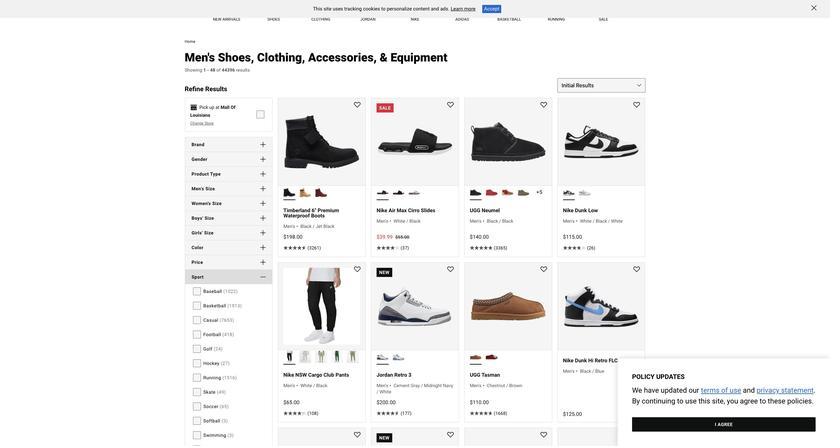 Task type: describe. For each thing, give the bounding box(es) containing it.
price button
[[185, 255, 272, 270]]

max
[[397, 207, 407, 214]]

nike
[[411, 17, 419, 22]]

brand
[[192, 142, 205, 147]]

men's inside men's shoes, clothing, accessories, & equipment showing 1 - 48 of 44396 results
[[185, 51, 215, 64]]

home link
[[185, 37, 195, 46]]

results for initial results
[[576, 83, 594, 88]]

manage favorites - nike nsw cargo club pants - men's image
[[354, 267, 361, 273]]

1913
[[229, 303, 240, 309]]

27
[[223, 361, 228, 366]]

jet
[[316, 224, 322, 229]]

sale
[[379, 105, 391, 111]]

$39.99 $55.00
[[377, 234, 409, 240]]

men's • white / black for cargo
[[283, 383, 327, 389]]

change store button
[[190, 121, 254, 126]]

of inside men's shoes, clothing, accessories, & equipment showing 1 - 48 of 44396 results
[[216, 67, 221, 73]]

1516
[[224, 375, 235, 381]]

nike dunk low
[[563, 207, 598, 214]]

$140.00
[[470, 234, 489, 240]]

$55.00
[[395, 235, 409, 240]]

1 vertical spatial retro
[[394, 372, 407, 378]]

men's for timberland 6" premium waterproof boots
[[283, 224, 295, 229]]

manage favorites - ugg tasman - men's image
[[540, 267, 547, 273]]

nike nsw cargo club pants - men's white/black image
[[283, 351, 295, 363]]

timberland 6" premium waterproof boots - men's black/jet black image
[[283, 187, 295, 199]]

ugg for ugg neumel
[[470, 207, 480, 214]]

3 for swimming ( 3 )
[[229, 433, 232, 438]]

2 horizontal spatial to
[[760, 397, 766, 406]]

terms
[[701, 387, 720, 395]]

/ for nike air max cirro slides
[[406, 219, 408, 224]]

shoes,
[[218, 51, 254, 64]]

white inside the cement gray / midnight navy / white
[[380, 389, 391, 395]]

black down the neumel
[[487, 219, 498, 224]]

nike nsw cargo club pants - men's dark grey heather/dark steel grey/white image
[[299, 351, 311, 363]]

pick
[[199, 105, 208, 110]]

new arrivals
[[213, 17, 240, 22]]

golf
[[203, 347, 212, 352]]

nike nsw cargo club pants - men's white/green image
[[331, 351, 343, 363]]

i agree button
[[632, 418, 816, 432]]

+
[[536, 189, 539, 195]]

casual
[[203, 318, 218, 323]]

black right 'jet'
[[323, 224, 335, 229]]

• for timberland 6" premium waterproof boots
[[296, 224, 298, 229]]

timberland 6" premium waterproof boots - men's red image
[[315, 187, 327, 199]]

1 vertical spatial manage favorites - jordan retro 3 - men's image
[[540, 432, 547, 439]]

waterproof
[[283, 213, 310, 219]]

search results region
[[273, 78, 645, 446]]

baseball
[[203, 289, 222, 294]]

softball ( 3 )
[[203, 419, 228, 424]]

jordan retro 3 - men's white/blue/grey image
[[393, 351, 405, 363]]

nike air max cirro slides - men's silverplatinum tint/magma orange/white image
[[408, 187, 420, 199]]

hockey
[[203, 361, 219, 366]]

.
[[814, 387, 816, 395]]

new for manage favorites - jordan retro 3 - men's icon to the top
[[379, 270, 390, 275]]

cement
[[394, 383, 410, 389]]

• for ugg tasman
[[483, 383, 484, 389]]

black down cirro
[[409, 219, 421, 224]]

black down nike dunk hi retro flc
[[580, 369, 591, 374]]

color
[[192, 245, 203, 250]]

418
[[224, 332, 232, 337]]

men's for nike nsw cargo club pants
[[283, 383, 295, 389]]

jordan retro 3
[[377, 372, 411, 378]]

type
[[210, 171, 221, 177]]

1 horizontal spatial retro
[[595, 358, 608, 364]]

black up ( 3365 )
[[502, 219, 513, 224]]

3365
[[495, 246, 506, 251]]

new for the manage favorites - nike ja morant one - men's image
[[379, 436, 390, 441]]

initial
[[562, 83, 575, 88]]

men's shoes, clothing, accessories, & equipment showing 1 - 48 of 44396 results
[[185, 51, 448, 73]]

manage favorites - nike air force 1 '07 le - men's image
[[354, 432, 361, 439]]

these
[[768, 397, 786, 406]]

+ 5
[[536, 189, 542, 195]]

men's for nike dunk hi retro flc
[[563, 369, 575, 374]]

skate ( 49 )
[[203, 390, 226, 395]]

white for nike dunk low
[[580, 219, 592, 224]]

have
[[644, 387, 659, 395]]

running ( 1516 )
[[203, 375, 237, 381]]

size for men's size
[[205, 186, 215, 191]]

boys'
[[192, 216, 203, 221]]

to inside cookie banner region
[[381, 6, 386, 12]]

timberland 6" premium waterproof boots - men's wheat nubuck/wheat image
[[299, 187, 311, 199]]

24
[[216, 347, 221, 352]]

dunk for hi
[[575, 358, 587, 364]]

nike air max cirro slides - men's black/red image
[[393, 187, 405, 199]]

jordan
[[377, 372, 393, 378]]

nike for nike dunk low
[[563, 207, 574, 214]]

65
[[222, 404, 227, 409]]

football
[[203, 332, 221, 337]]

ugg neumel - men's samba red/samba red image
[[486, 187, 498, 199]]

casual ( 7653 )
[[203, 318, 234, 323]]

• for ugg neumel
[[483, 219, 484, 224]]

37
[[402, 246, 407, 251]]

tasman
[[482, 372, 500, 378]]

nike nsw cargo club pants - men's white/olive image
[[347, 351, 359, 363]]

up
[[209, 105, 214, 110]]

men's • white / black / white
[[563, 219, 623, 224]]

nike dunk low - men's white/black/white image
[[563, 187, 575, 199]]

3 for softball ( 3 )
[[223, 419, 226, 424]]

girls' size button
[[185, 226, 272, 240]]

running
[[548, 17, 565, 22]]

results for refine results
[[205, 85, 227, 93]]

close image
[[812, 5, 817, 10]]

price
[[192, 260, 203, 265]]

manage favorites - nike dunk low - men's image
[[634, 102, 640, 109]]

store
[[205, 121, 214, 126]]

size for boys' size
[[205, 216, 214, 221]]

$65.00
[[283, 399, 300, 406]]

• for jordan retro 3
[[390, 383, 391, 389]]

ugg neumel - men's black/black image
[[470, 187, 482, 199]]

sale
[[599, 17, 608, 22]]

basketball
[[203, 303, 226, 309]]

soccer
[[203, 404, 218, 409]]

equipment
[[391, 51, 448, 64]]

men's for nike air max cirro slides
[[377, 219, 388, 224]]

&
[[380, 51, 388, 64]]

site,
[[712, 397, 725, 406]]

dunk for low
[[575, 207, 587, 214]]

timberland
[[283, 207, 310, 214]]

cookie banner region
[[0, 0, 830, 18]]

177
[[402, 411, 410, 416]]

this
[[313, 6, 322, 12]]

manage favorites - nike dunk hi retro flc - men's image
[[634, 267, 640, 273]]

ugg for ugg tasman
[[470, 372, 480, 378]]

cargo
[[308, 372, 322, 378]]

manage favorites - nike air max cirro slides - men's image
[[447, 102, 454, 109]]

new
[[213, 17, 221, 22]]

48
[[210, 67, 215, 73]]

tracking
[[344, 6, 362, 12]]

search filters element
[[185, 78, 273, 446]]

0 vertical spatial manage favorites - jordan retro 3 - men's image
[[447, 267, 454, 273]]

boots
[[311, 213, 325, 219]]

by
[[632, 397, 640, 406]]

men's size
[[192, 186, 215, 191]]

of inside we have updated our terms of use and privacy statement . by continuing to use this site, you agree to these policies.
[[722, 387, 728, 395]]

arrivals
[[222, 17, 240, 22]]



Task type: vqa. For each thing, say whether or not it's contained in the screenshot.


Task type: locate. For each thing, give the bounding box(es) containing it.
dunk left the low
[[575, 207, 587, 214]]

to down updated
[[677, 397, 684, 406]]

( 3365 )
[[494, 246, 507, 251]]

0 horizontal spatial use
[[685, 397, 697, 406]]

size inside men's size dropdown button
[[205, 186, 215, 191]]

size inside "girls' size" dropdown button
[[204, 230, 214, 236]]

privacy banner region
[[618, 359, 830, 446]]

men's • white / black down nsw
[[283, 383, 327, 389]]

44396
[[222, 67, 235, 73]]

girls' size
[[192, 230, 214, 236]]

• down nike dunk hi retro flc
[[576, 369, 578, 374]]

0 horizontal spatial manage favorites - jordan retro 3 - men's image
[[447, 267, 454, 273]]

2 vertical spatial 3
[[229, 433, 232, 438]]

• down nike dunk low
[[576, 219, 578, 224]]

men's down ugg tasman
[[470, 383, 482, 389]]

clothing
[[311, 17, 330, 22]]

• for nike air max cirro slides
[[390, 219, 391, 224]]

louisiana
[[190, 113, 210, 118]]

continuing
[[642, 397, 676, 406]]

3 right 'swimming'
[[229, 433, 232, 438]]

men's • white / black down max on the left top of page
[[377, 219, 421, 224]]

0 horizontal spatial 3
[[223, 419, 226, 424]]

0 vertical spatial new
[[379, 270, 390, 275]]

football ( 418 )
[[203, 332, 234, 337]]

1 horizontal spatial manage favorites - jordan retro 3 - men's image
[[540, 432, 547, 439]]

we
[[632, 387, 642, 395]]

1 ugg from the top
[[470, 207, 480, 214]]

• for nike dunk hi retro flc
[[576, 369, 578, 374]]

0 vertical spatial retro
[[595, 358, 608, 364]]

0 vertical spatial and
[[431, 6, 439, 12]]

nike air max cirro slides - men's white/black image
[[377, 187, 389, 199]]

of right 48 on the top left of the page
[[216, 67, 221, 73]]

midnight
[[424, 383, 442, 389]]

black down nike nsw cargo club pants
[[316, 383, 327, 389]]

0 horizontal spatial to
[[381, 6, 386, 12]]

ugg tasman - men's chestnut/brown image
[[470, 351, 482, 363]]

men's down product
[[192, 186, 204, 191]]

0 horizontal spatial of
[[216, 67, 221, 73]]

5
[[539, 189, 542, 195]]

product type
[[192, 171, 221, 177]]

nike dunk low - men's blue/white/red image
[[579, 187, 591, 199]]

nike up men's • black / blue
[[563, 358, 574, 364]]

neumel
[[482, 207, 500, 214]]

( 108 )
[[308, 411, 318, 416]]

size inside "boys' size" dropdown button
[[205, 216, 214, 221]]

air
[[389, 207, 395, 214]]

1 vertical spatial new
[[379, 436, 390, 441]]

men's •
[[377, 383, 391, 389]]

size inside the women's size dropdown button
[[212, 201, 222, 206]]

1 vertical spatial of
[[722, 387, 728, 395]]

men's for ugg tasman
[[470, 383, 482, 389]]

men's up $65.00
[[283, 383, 295, 389]]

black left 'jet'
[[300, 224, 312, 229]]

0 horizontal spatial men's • white / black
[[283, 383, 327, 389]]

men's down nike dunk low
[[563, 219, 575, 224]]

black down the low
[[596, 219, 607, 224]]

0 vertical spatial of
[[216, 67, 221, 73]]

men's • black / jet black
[[283, 224, 335, 229]]

men's down ugg neumel
[[470, 219, 482, 224]]

manage favorites - jordan retro 3 - men's image
[[447, 267, 454, 273], [540, 432, 547, 439]]

26
[[589, 246, 594, 251]]

nike for nike nsw cargo club pants
[[283, 372, 294, 378]]

• down waterproof
[[296, 224, 298, 229]]

1 vertical spatial 3
[[223, 419, 226, 424]]

1 horizontal spatial 3
[[229, 433, 232, 438]]

men's up $198.00
[[283, 224, 295, 229]]

and up 'agree'
[[743, 387, 755, 395]]

men's down "jordan"
[[377, 383, 388, 389]]

men's down nike dunk hi retro flc
[[563, 369, 575, 374]]

nike for nike dunk hi retro flc
[[563, 358, 574, 364]]

/ for ugg tasman
[[506, 383, 508, 389]]

our
[[689, 387, 699, 395]]

size right boys'
[[205, 216, 214, 221]]

0 horizontal spatial and
[[431, 6, 439, 12]]

• down air at the top of page
[[390, 219, 391, 224]]

accessories,
[[308, 51, 377, 64]]

statement
[[781, 387, 814, 395]]

nike left air at the top of page
[[377, 207, 387, 214]]

nike nsw cargo club pants
[[283, 372, 349, 378]]

nike left nsw
[[283, 372, 294, 378]]

0 vertical spatial 3
[[408, 372, 411, 378]]

3261
[[309, 246, 319, 251]]

ugg tasman - men's red image
[[486, 351, 498, 363]]

0 vertical spatial dunk
[[575, 207, 587, 214]]

color button
[[185, 241, 272, 255]]

men's inside men's size dropdown button
[[192, 186, 204, 191]]

/ for timberland 6" premium waterproof boots
[[313, 224, 315, 229]]

new right manage favorites - nike nsw cargo club pants - men's icon
[[379, 270, 390, 275]]

/ for nike dunk hi retro flc
[[592, 369, 594, 374]]

golf ( 24 )
[[203, 347, 223, 352]]

1 horizontal spatial use
[[730, 387, 741, 395]]

ugg neumel
[[470, 207, 500, 214]]

$200.00
[[377, 399, 396, 406]]

0 horizontal spatial results
[[205, 85, 227, 93]]

results inside popup button
[[576, 83, 594, 88]]

baseball ( 1022 )
[[203, 289, 238, 294]]

0 vertical spatial ugg
[[470, 207, 480, 214]]

manage favorites - nike ja morant one - men's image
[[447, 432, 454, 439]]

men's up the 1
[[185, 51, 215, 64]]

policy
[[632, 373, 655, 381]]

of
[[216, 67, 221, 73], [722, 387, 728, 395]]

nike for nike air max cirro slides
[[377, 207, 387, 214]]

basketball ( 1913 )
[[203, 303, 242, 309]]

1 horizontal spatial men's • white / black
[[377, 219, 421, 224]]

retro up cement
[[394, 372, 407, 378]]

manage favorites - ugg neumel - men's image
[[540, 102, 547, 109]]

agree
[[718, 422, 733, 427]]

• for nike dunk low
[[576, 219, 578, 224]]

ugg neumel - men's burnt olive/burnt olive image
[[518, 187, 529, 199]]

product type button
[[185, 167, 272, 181]]

2 horizontal spatial 3
[[408, 372, 411, 378]]

of up site,
[[722, 387, 728, 395]]

white for nike nsw cargo club pants
[[300, 383, 312, 389]]

white for nike air max cirro slides
[[394, 219, 405, 224]]

manage favorites - timberland 6" premium waterproof boots - men's image
[[354, 102, 361, 109]]

use up you
[[730, 387, 741, 395]]

swimming
[[203, 433, 226, 438]]

/ for nike dunk low
[[593, 219, 595, 224]]

and inside we have updated our terms of use and privacy statement . by continuing to use this site, you agree to these policies.
[[743, 387, 755, 395]]

• left cement
[[390, 383, 391, 389]]

premium
[[318, 207, 339, 214]]

• down ugg neumel
[[483, 219, 484, 224]]

results
[[236, 67, 250, 73]]

low
[[588, 207, 598, 214]]

nsw
[[295, 372, 307, 378]]

boys' size button
[[185, 211, 272, 226]]

• for nike nsw cargo club pants
[[296, 383, 298, 389]]

( 177 )
[[401, 411, 412, 416]]

size for women's size
[[212, 201, 222, 206]]

1 horizontal spatial to
[[677, 397, 684, 406]]

ugg neumel - men's samba red/mashup chestnut image
[[502, 187, 514, 199]]

women's size button
[[185, 196, 272, 211]]

nike down nike dunk low - men's white/black/white "image"
[[563, 207, 574, 214]]

soccer ( 65 )
[[203, 404, 229, 409]]

new
[[379, 270, 390, 275], [379, 436, 390, 441]]

1 vertical spatial men's • white / black
[[283, 383, 327, 389]]

• down nsw
[[296, 383, 298, 389]]

results up 'at'
[[205, 85, 227, 93]]

1 horizontal spatial and
[[743, 387, 755, 395]]

privacy
[[757, 387, 780, 395]]

)
[[319, 246, 321, 251], [407, 246, 409, 251], [506, 246, 507, 251], [594, 246, 595, 251], [236, 289, 238, 294], [240, 303, 242, 309], [232, 318, 234, 323], [232, 332, 234, 337], [221, 347, 223, 352], [228, 361, 230, 366], [235, 375, 237, 381], [224, 390, 226, 395], [227, 404, 229, 409], [317, 411, 318, 416], [410, 411, 412, 416], [506, 411, 507, 416], [226, 419, 228, 424], [232, 433, 234, 438]]

2 dunk from the top
[[575, 358, 587, 364]]

size for girls' size
[[204, 230, 214, 236]]

men's up $39.99
[[377, 219, 388, 224]]

results inside search filters element
[[205, 85, 227, 93]]

refine
[[185, 85, 204, 93]]

girls'
[[192, 230, 203, 236]]

size up women's size
[[205, 186, 215, 191]]

white
[[394, 219, 405, 224], [580, 219, 592, 224], [611, 219, 623, 224], [300, 383, 312, 389], [380, 389, 391, 395]]

/ for ugg neumel
[[499, 219, 501, 224]]

1668
[[495, 411, 506, 416]]

1 vertical spatial ugg
[[470, 372, 480, 378]]

cement gray / midnight navy / white
[[377, 383, 453, 395]]

3
[[408, 372, 411, 378], [223, 419, 226, 424], [229, 433, 232, 438]]

1 horizontal spatial of
[[722, 387, 728, 395]]

and inside cookie banner region
[[431, 6, 439, 12]]

$39.99
[[377, 234, 393, 240]]

retro right hi
[[595, 358, 608, 364]]

ads.
[[440, 6, 450, 12]]

ugg
[[470, 207, 480, 214], [470, 372, 480, 378]]

• down ugg tasman
[[483, 383, 484, 389]]

updates
[[656, 373, 685, 381]]

3 for jordan retro 3
[[408, 372, 411, 378]]

2 new from the top
[[379, 436, 390, 441]]

updated
[[661, 387, 687, 395]]

results right initial on the right
[[576, 83, 594, 88]]

to
[[381, 6, 386, 12], [677, 397, 684, 406], [760, 397, 766, 406]]

dunk left hi
[[575, 358, 587, 364]]

new right manage favorites - nike air force 1 '07 le - men's icon
[[379, 436, 390, 441]]

0 vertical spatial use
[[730, 387, 741, 395]]

men's for ugg neumel
[[470, 219, 482, 224]]

dunk
[[575, 207, 587, 214], [575, 358, 587, 364]]

uses
[[333, 6, 343, 12]]

3 inside search results region
[[408, 372, 411, 378]]

product
[[192, 171, 209, 177]]

0 vertical spatial men's • white / black
[[377, 219, 421, 224]]

boys' size
[[192, 216, 214, 221]]

3 right softball
[[223, 419, 226, 424]]

softball
[[203, 419, 220, 424]]

1022
[[225, 289, 236, 294]]

men's • white / black for max
[[377, 219, 421, 224]]

1 horizontal spatial results
[[576, 83, 594, 88]]

i
[[715, 422, 717, 427]]

gender
[[192, 157, 207, 162]]

size right women's
[[212, 201, 222, 206]]

1 vertical spatial dunk
[[575, 358, 587, 364]]

to right cookies
[[381, 6, 386, 12]]

men's size button
[[185, 182, 272, 196]]

jordan
[[360, 17, 376, 22]]

cookies
[[363, 6, 380, 12]]

ugg left tasman
[[470, 372, 480, 378]]

3 up gray
[[408, 372, 411, 378]]

49
[[219, 390, 224, 395]]

nike nsw cargo club pants - men's oil green/oil green/white image
[[315, 351, 327, 363]]

of
[[231, 105, 236, 110]]

1 vertical spatial use
[[685, 397, 697, 406]]

men's for jordan retro 3
[[377, 383, 388, 389]]

pick up at
[[199, 105, 220, 110]]

gender button
[[185, 152, 272, 167]]

jordan retro 3 - men's cement gray/midnight navy/white image
[[377, 351, 389, 363]]

ugg left the neumel
[[470, 207, 480, 214]]

policies.
[[788, 397, 814, 406]]

men's for nike dunk low
[[563, 219, 575, 224]]

to down 'privacy'
[[760, 397, 766, 406]]

terms of use link
[[701, 387, 741, 395]]

1 dunk from the top
[[575, 207, 587, 214]]

use down our
[[685, 397, 697, 406]]

2 ugg from the top
[[470, 372, 480, 378]]

results
[[576, 83, 594, 88], [205, 85, 227, 93]]

1 new from the top
[[379, 270, 390, 275]]

retro
[[595, 358, 608, 364], [394, 372, 407, 378]]

$125.00
[[563, 411, 582, 418]]

refine results
[[185, 85, 227, 93]]

and left ads.
[[431, 6, 439, 12]]

mall
[[221, 105, 230, 110]]

0 horizontal spatial retro
[[394, 372, 407, 378]]

/ for nike nsw cargo club pants
[[313, 383, 315, 389]]

1 vertical spatial and
[[743, 387, 755, 395]]

6"
[[312, 207, 316, 214]]

ugg tasman
[[470, 372, 500, 378]]

-
[[207, 67, 209, 73]]

size right girls'
[[204, 230, 214, 236]]



